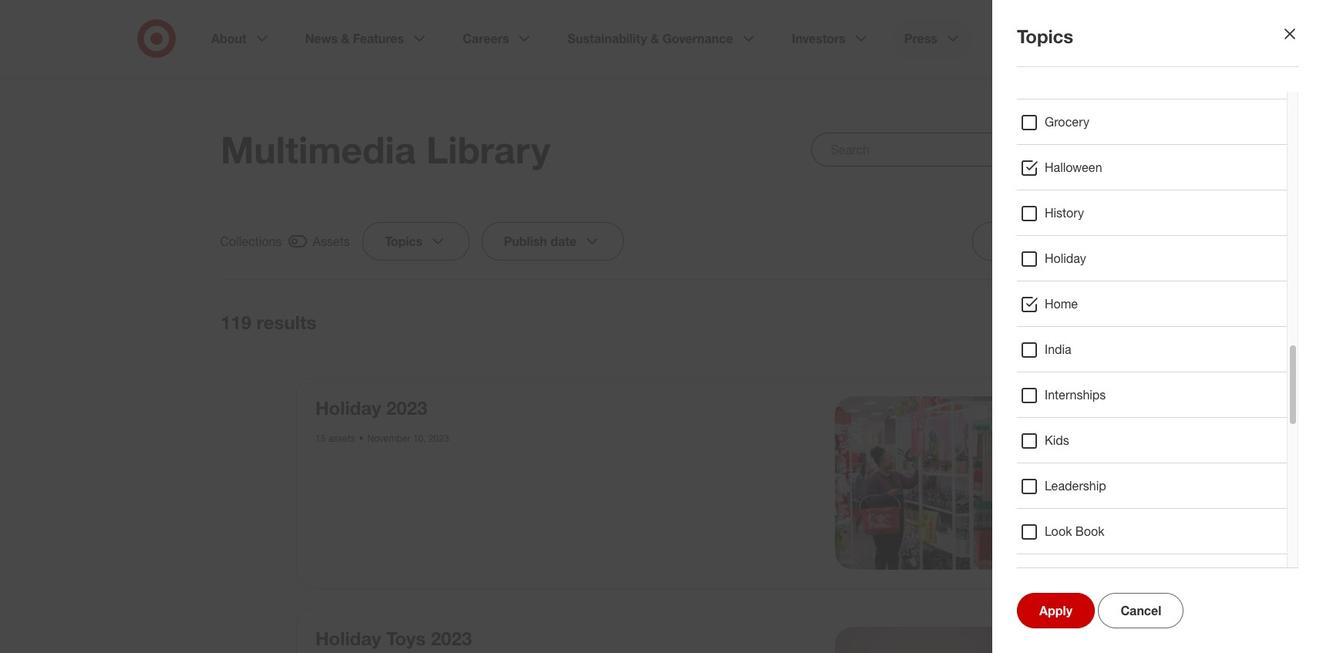 Task type: vqa. For each thing, say whether or not it's contained in the screenshot.
Topics in the BUTTON
yes



Task type: describe. For each thing, give the bounding box(es) containing it.
Grocery checkbox
[[1020, 113, 1039, 132]]

India checkbox
[[1020, 341, 1039, 359]]

india
[[1045, 342, 1071, 357]]

0 vertical spatial 2023
[[386, 396, 427, 419]]

november 10, 2023
[[367, 433, 449, 444]]

results
[[257, 311, 316, 334]]

unchecked image
[[1059, 313, 1078, 332]]

topics inside dialog
[[1017, 25, 1073, 48]]

10,
[[413, 433, 426, 444]]

publish date
[[504, 234, 577, 249]]

multimedia
[[221, 127, 416, 172]]

apply
[[1039, 603, 1072, 618]]

cancel
[[1121, 603, 1161, 618]]

Halloween checkbox
[[1020, 159, 1039, 177]]

2023 for 10,
[[429, 433, 449, 444]]

Leadership checkbox
[[1020, 477, 1039, 496]]

holiday for holiday toys 2023
[[315, 626, 381, 650]]

Internships checkbox
[[1020, 386, 1039, 405]]

holiday 2023 link
[[315, 396, 427, 419]]

look
[[1045, 524, 1072, 539]]

multimedia library
[[221, 127, 550, 172]]

cancel button
[[1098, 593, 1184, 628]]

assets
[[313, 234, 350, 249]]

Search search field
[[811, 133, 1103, 167]]

119
[[221, 311, 251, 334]]

leadership
[[1045, 478, 1106, 493]]

loyalty
[[1045, 569, 1084, 584]]



Task type: locate. For each thing, give the bounding box(es) containing it.
holiday toys 2023 link
[[315, 626, 472, 650]]

topics inside button
[[385, 234, 423, 249]]

Kids checkbox
[[1020, 432, 1039, 450]]

toys
[[386, 626, 426, 650]]

collections
[[221, 234, 282, 249]]

topics dialog
[[0, 0, 1323, 653]]

2023 right toys
[[431, 626, 472, 650]]

november
[[367, 433, 411, 444]]

history
[[1045, 205, 1084, 221]]

halloween
[[1045, 160, 1102, 175]]

2023 for toys
[[431, 626, 472, 650]]

2 vertical spatial holiday
[[315, 626, 381, 650]]

holiday toys 2023
[[315, 626, 472, 650]]

15 assets
[[315, 433, 355, 444]]

2023
[[386, 396, 427, 419], [429, 433, 449, 444], [431, 626, 472, 650]]

1 vertical spatial holiday
[[315, 396, 381, 419]]

0 vertical spatial topics
[[1017, 25, 1073, 48]]

2023 right 10,
[[429, 433, 449, 444]]

15
[[315, 433, 326, 444]]

date
[[551, 234, 577, 249]]

Look Book checkbox
[[1020, 523, 1039, 541]]

library
[[426, 127, 550, 172]]

holiday inside the topics dialog
[[1045, 251, 1086, 266]]

None checkbox
[[221, 231, 350, 251], [1035, 311, 1103, 334], [221, 231, 350, 251], [1035, 311, 1103, 334]]

Holiday checkbox
[[1020, 250, 1039, 268]]

a guest carrying a red target basket browses colorful holiday displays. image
[[835, 396, 1008, 569]]

kids
[[1045, 433, 1069, 448]]

home
[[1045, 296, 1078, 311]]

2 vertical spatial 2023
[[431, 626, 472, 650]]

holiday up assets at the left
[[315, 396, 381, 419]]

0 vertical spatial holiday
[[1045, 251, 1086, 266]]

checked image
[[288, 232, 307, 251]]

apply button
[[1017, 593, 1095, 628]]

internships
[[1045, 387, 1106, 402]]

grocery
[[1045, 114, 1089, 130]]

topics
[[1017, 25, 1073, 48], [385, 234, 423, 249]]

holiday left toys
[[315, 626, 381, 650]]

publish date button
[[482, 222, 624, 261]]

1 vertical spatial topics
[[385, 234, 423, 249]]

119 results
[[221, 311, 316, 334]]

History checkbox
[[1020, 204, 1039, 223]]

holiday
[[1045, 251, 1086, 266], [315, 396, 381, 419], [315, 626, 381, 650]]

topics button
[[363, 222, 470, 261]]

holiday 2023
[[315, 396, 427, 419]]

1 horizontal spatial topics
[[1017, 25, 1073, 48]]

holiday for holiday 2023
[[315, 396, 381, 419]]

holiday right "holiday" option
[[1045, 251, 1086, 266]]

publish
[[504, 234, 548, 249]]

0 horizontal spatial topics
[[385, 234, 423, 249]]

holiday for holiday
[[1045, 251, 1086, 266]]

1 vertical spatial 2023
[[429, 433, 449, 444]]

book
[[1075, 524, 1104, 539]]

assets
[[328, 433, 355, 444]]

Home checkbox
[[1020, 295, 1039, 314]]

2023 up november 10, 2023
[[386, 396, 427, 419]]

look book
[[1045, 524, 1104, 539]]



